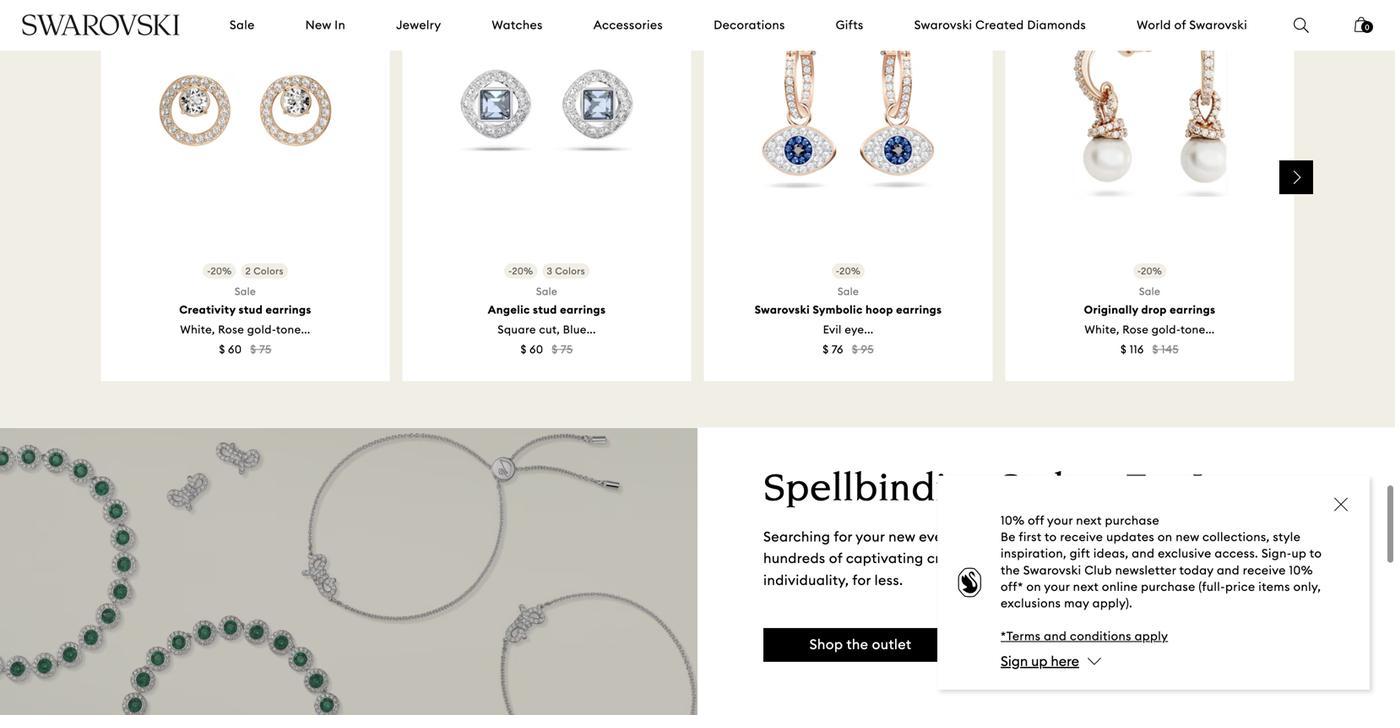 Task type: describe. For each thing, give the bounding box(es) containing it.
0 vertical spatial 10%
[[1001, 513, 1025, 528]]

your up may
[[1044, 579, 1070, 595]]

gold- inside creativity stud earrings white, rose gold-tone... $ 60 $ 75
[[247, 323, 276, 337]]

pieces,
[[976, 550, 1023, 567]]

created
[[976, 17, 1024, 33]]

0 horizontal spatial on
[[1026, 579, 1041, 595]]

- inside "-20% sale originally drop earrings white, rose gold-tone... $ 116 $ 145"
[[1137, 265, 1141, 277]]

white, inside creativity stud earrings white, rose gold-tone... $ 60 $ 75
[[180, 323, 215, 337]]

search image image
[[1294, 18, 1309, 33]]

0 vertical spatial of
[[1174, 17, 1186, 33]]

swarovski image
[[21, 14, 181, 36]]

symbolic
[[813, 303, 863, 317]]

outlet.
[[1219, 528, 1262, 546]]

off
[[1028, 513, 1044, 528]]

angelic
[[488, 303, 530, 317]]

swarovski created diamonds
[[914, 17, 1086, 33]]

shop the outlet link
[[763, 628, 958, 662]]

sign up here link
[[1001, 653, 1079, 670]]

angelic stud earrings square cut, blue... $ 60 $ 75
[[488, 303, 606, 357]]

stud for cut,
[[533, 303, 557, 317]]

3
[[547, 265, 553, 277]]

swarovski inside -20% sale swarovski symbolic hoop earrings evil eye... $ 76 $ 95
[[755, 303, 810, 317]]

earrings inside -20% sale swarovski symbolic hoop earrings evil eye... $ 76 $ 95
[[896, 303, 942, 317]]

watches link
[[492, 17, 543, 33]]

searching
[[763, 528, 830, 546]]

world of swarovski link
[[1137, 17, 1248, 33]]

sign-
[[1262, 546, 1292, 561]]

the inside searching for your new everyday favorites? look no further than our outlet. with hundreds of captivating crystal pieces, it's the ultimate destination to celebrate your individuality, for less.
[[1049, 550, 1071, 567]]

the inside 10% off your next purchase be first to receive updates on new collections, style inspiration, gift ideas, and exclusive access. sign-up to the swarovski club newsletter today and receive 10% off* on your next online purchase (full-price items only, exclusions may apply).
[[1001, 563, 1020, 578]]

ultimate
[[1074, 550, 1130, 567]]

crystal
[[927, 550, 972, 567]]

*terms
[[1001, 629, 1041, 644]]

our
[[1193, 528, 1215, 546]]

favorites?
[[984, 528, 1051, 546]]

$ 145
[[1152, 343, 1179, 357]]

new in link
[[305, 17, 346, 33]]

swarovski left created
[[914, 17, 972, 33]]

price
[[1225, 579, 1255, 595]]

celebrate
[[1230, 550, 1295, 567]]

apply).
[[1093, 596, 1133, 611]]

swarovski inside 10% off your next purchase be first to receive updates on new collections, style inspiration, gift ideas, and exclusive access. sign-up to the swarovski club newsletter today and receive 10% off* on your next online purchase (full-price items only, exclusions may apply).
[[1023, 563, 1081, 578]]

20% inside "-20% sale originally drop earrings white, rose gold-tone... $ 116 $ 145"
[[1141, 265, 1162, 277]]

3 colors
[[547, 265, 585, 277]]

with
[[1265, 528, 1296, 546]]

1 horizontal spatial on
[[1158, 530, 1173, 545]]

for
[[1124, 471, 1181, 511]]

conditions
[[1070, 629, 1132, 644]]

earrings inside angelic stud earrings square cut, blue... $ 60 $ 75
[[560, 303, 606, 317]]

gifts link
[[836, 17, 864, 33]]

further
[[1110, 528, 1156, 546]]

spellbinding
[[763, 471, 988, 511]]

sale link
[[230, 17, 255, 33]]

swarovski right world
[[1189, 17, 1248, 33]]

$ 95
[[852, 343, 874, 357]]

product slide element
[[99, 0, 1296, 382]]

-20% sale swarovski symbolic hoop earrings evil eye... $ 76 $ 95
[[755, 265, 942, 357]]

rose inside creativity stud earrings white, rose gold-tone... $ 60 $ 75
[[218, 323, 244, 337]]

10% off your next purchase be first to receive updates on new collections, style inspiration, gift ideas, and exclusive access. sign-up to the swarovski club newsletter today and receive 10% off* on your next online purchase (full-price items only, exclusions may apply).
[[1001, 513, 1322, 611]]

$ 76
[[823, 343, 844, 357]]

1 - from the left
[[207, 265, 211, 277]]

shop the outlet
[[810, 636, 912, 653]]

new inside searching for your new everyday favorites? look no further than our outlet. with hundreds of captivating crystal pieces, it's the ultimate destination to celebrate your individuality, for less.
[[889, 528, 915, 546]]

gifts
[[836, 17, 864, 33]]

less
[[1191, 471, 1271, 511]]

tone... inside creativity stud earrings white, rose gold-tone... $ 60 $ 75
[[276, 323, 310, 337]]

be
[[1001, 530, 1016, 545]]

may
[[1064, 596, 1089, 611]]

today
[[1179, 563, 1214, 578]]

world
[[1137, 17, 1171, 33]]

shop
[[810, 636, 843, 653]]

no
[[1090, 528, 1106, 546]]

0 vertical spatial purchase
[[1105, 513, 1160, 528]]

region containing creativity stud earrings
[[99, 0, 1313, 382]]

$ 60 inside angelic stud earrings square cut, blue... $ 60 $ 75
[[521, 343, 543, 357]]

0
[[1365, 23, 1369, 32]]

square
[[498, 323, 536, 337]]

*terms and conditions apply
[[1001, 629, 1168, 644]]

- inside -20% sale swarovski symbolic hoop earrings evil eye... $ 76 $ 95
[[836, 265, 840, 277]]

it's
[[1027, 550, 1045, 567]]

new inside 10% off your next purchase be first to receive updates on new collections, style inspiration, gift ideas, and exclusive access. sign-up to the swarovski club newsletter today and receive 10% off* on your next online purchase (full-price items only, exclusions may apply).
[[1176, 530, 1199, 545]]

earrings inside creativity stud earrings white, rose gold-tone... $ 60 $ 75
[[266, 303, 311, 317]]

1 vertical spatial up
[[1031, 653, 1048, 670]]

*terms and conditions apply link
[[1001, 629, 1168, 644]]

less.
[[875, 572, 903, 589]]

jewelry
[[396, 17, 441, 33]]

styles,
[[998, 471, 1114, 511]]

tone... inside "-20% sale originally drop earrings white, rose gold-tone... $ 116 $ 145"
[[1181, 323, 1215, 337]]

new in
[[305, 17, 346, 33]]

destination
[[1134, 550, 1209, 567]]

1 20% from the left
[[211, 265, 232, 277]]

$ 60 inside creativity stud earrings white, rose gold-tone... $ 60 $ 75
[[219, 343, 242, 357]]

stud for rose
[[239, 303, 263, 317]]

items
[[1259, 579, 1290, 595]]

1 vertical spatial purchase
[[1141, 579, 1196, 595]]

spellbinding styles, for less
[[763, 471, 1271, 511]]

drop
[[1141, 303, 1167, 317]]

1 horizontal spatial and
[[1132, 546, 1155, 561]]

evil
[[823, 323, 842, 337]]

0 horizontal spatial and
[[1044, 629, 1067, 644]]



Task type: vqa. For each thing, say whether or not it's contained in the screenshot.
left-wishlist image
no



Task type: locate. For each thing, give the bounding box(es) containing it.
0 horizontal spatial the
[[847, 636, 868, 653]]

blue...
[[563, 323, 596, 337]]

sale up drop
[[1139, 285, 1160, 298]]

captivating
[[846, 550, 924, 567]]

stud inside angelic stud earrings square cut, blue... $ 60 $ 75
[[533, 303, 557, 317]]

0 horizontal spatial white,
[[180, 323, 215, 337]]

earrings right hoop
[[896, 303, 942, 317]]

the
[[1049, 550, 1071, 567], [1001, 563, 1020, 578], [847, 636, 868, 653]]

decorations link
[[714, 17, 785, 33]]

next image
[[1279, 161, 1313, 194]]

1 horizontal spatial new
[[1176, 530, 1199, 545]]

earrings inside "-20% sale originally drop earrings white, rose gold-tone... $ 116 $ 145"
[[1170, 303, 1216, 317]]

swarovski down inspiration,
[[1023, 563, 1081, 578]]

world of swarovski
[[1137, 17, 1248, 33]]

sale up the symbolic
[[838, 285, 859, 298]]

for
[[834, 528, 852, 546], [852, 572, 871, 589]]

20% left 2
[[211, 265, 232, 277]]

for right searching on the bottom right
[[834, 528, 852, 546]]

1 $ 75 from the left
[[250, 343, 272, 357]]

purchase
[[1105, 513, 1160, 528], [1141, 579, 1196, 595]]

1 horizontal spatial $ 75
[[552, 343, 573, 357]]

$ 75 inside creativity stud earrings white, rose gold-tone... $ 60 $ 75
[[250, 343, 272, 357]]

swarovski left the symbolic
[[755, 303, 810, 317]]

20% left 3
[[512, 265, 533, 277]]

rose inside "-20% sale originally drop earrings white, rose gold-tone... $ 116 $ 145"
[[1123, 323, 1149, 337]]

white, down the originally
[[1085, 323, 1120, 337]]

-20% for creativity
[[207, 265, 232, 277]]

the right it's
[[1049, 550, 1071, 567]]

2 - from the left
[[508, 265, 512, 277]]

and
[[1132, 546, 1155, 561], [1217, 563, 1240, 578], [1044, 629, 1067, 644]]

colors for angelic
[[555, 265, 585, 277]]

sale
[[230, 17, 255, 33], [235, 285, 256, 298], [536, 285, 557, 298], [838, 285, 859, 298], [1139, 285, 1160, 298]]

look
[[1054, 528, 1086, 546]]

2 tone... from the left
[[1181, 323, 1215, 337]]

2 gold- from the left
[[1152, 323, 1181, 337]]

decorations
[[714, 17, 785, 33]]

next up "no"
[[1076, 513, 1102, 528]]

sign
[[1001, 653, 1028, 670]]

online
[[1102, 579, 1138, 595]]

first
[[1019, 530, 1042, 545]]

0 horizontal spatial $ 75
[[250, 343, 272, 357]]

10% up only,
[[1289, 563, 1313, 578]]

0 horizontal spatial rose
[[218, 323, 244, 337]]

hundreds
[[763, 550, 826, 567]]

3 20% from the left
[[840, 265, 861, 277]]

of inside searching for your new everyday favorites? look no further than our outlet. with hundreds of captivating crystal pieces, it's the ultimate destination to celebrate your individuality, for less.
[[829, 550, 843, 567]]

4 - from the left
[[1137, 265, 1141, 277]]

2 horizontal spatial to
[[1310, 546, 1322, 561]]

your up only,
[[1298, 550, 1327, 567]]

1 horizontal spatial up
[[1292, 546, 1307, 561]]

0 horizontal spatial stud
[[239, 303, 263, 317]]

10% up favorites? on the right bottom
[[1001, 513, 1025, 528]]

2 colors from the left
[[555, 265, 585, 277]]

inspiration,
[[1001, 546, 1067, 561]]

-20% sale originally drop earrings white, rose gold-tone... $ 116 $ 145
[[1084, 265, 1216, 357]]

to for swarovski
[[1310, 546, 1322, 561]]

up inside 10% off your next purchase be first to receive updates on new collections, style inspiration, gift ideas, and exclusive access. sign-up to the swarovski club newsletter today and receive 10% off* on your next online purchase (full-price items only, exclusions may apply).
[[1292, 546, 1307, 561]]

3 - from the left
[[836, 265, 840, 277]]

stud
[[239, 303, 263, 317], [533, 303, 557, 317]]

for left less. at the bottom of page
[[852, 572, 871, 589]]

eye...
[[845, 323, 874, 337]]

1 $ 60 from the left
[[219, 343, 242, 357]]

on up exclusions
[[1026, 579, 1041, 595]]

1 earrings from the left
[[266, 303, 311, 317]]

to inside searching for your new everyday favorites? look no further than our outlet. with hundreds of captivating crystal pieces, it's the ultimate destination to celebrate your individuality, for less.
[[1213, 550, 1227, 567]]

of right world
[[1174, 17, 1186, 33]]

2
[[245, 265, 251, 277]]

rose down creativity
[[218, 323, 244, 337]]

stud up cut,
[[533, 303, 557, 317]]

1 horizontal spatial of
[[1174, 17, 1186, 33]]

0 horizontal spatial new
[[889, 528, 915, 546]]

2 white, from the left
[[1085, 323, 1120, 337]]

0 link
[[1355, 15, 1373, 44]]

style
[[1273, 530, 1301, 545]]

gold- inside "-20% sale originally drop earrings white, rose gold-tone... $ 116 $ 145"
[[1152, 323, 1181, 337]]

cart-mobile image image
[[1355, 17, 1368, 32]]

1 horizontal spatial rose
[[1123, 323, 1149, 337]]

on up the destination at the bottom right of page
[[1158, 530, 1173, 545]]

- up angelic
[[508, 265, 512, 277]]

2 rose from the left
[[1123, 323, 1149, 337]]

1 vertical spatial next
[[1073, 579, 1099, 595]]

0 vertical spatial and
[[1132, 546, 1155, 561]]

everyday
[[919, 528, 981, 546]]

1 vertical spatial for
[[852, 572, 871, 589]]

new up captivating
[[889, 528, 915, 546]]

diamonds
[[1027, 17, 1086, 33]]

earrings right drop
[[1170, 303, 1216, 317]]

next
[[1076, 513, 1102, 528], [1073, 579, 1099, 595]]

2 20% from the left
[[512, 265, 533, 277]]

of up individuality, on the bottom right of the page
[[829, 550, 843, 567]]

your up look
[[1047, 513, 1073, 528]]

1 stud from the left
[[239, 303, 263, 317]]

up down style at the bottom of page
[[1292, 546, 1307, 561]]

0 horizontal spatial $ 60
[[219, 343, 242, 357]]

$ 75 down cut,
[[552, 343, 573, 357]]

gold- down 2 colors
[[247, 323, 276, 337]]

earrings down 2 colors
[[266, 303, 311, 317]]

1 horizontal spatial 10%
[[1289, 563, 1313, 578]]

1 colors from the left
[[254, 265, 284, 277]]

creativity stud earrings white, rose gold-tone... $ 60 $ 75
[[179, 303, 311, 357]]

1 horizontal spatial receive
[[1243, 563, 1286, 578]]

1 rose from the left
[[218, 323, 244, 337]]

to up only,
[[1310, 546, 1322, 561]]

receive up items
[[1243, 563, 1286, 578]]

-20% left 3
[[508, 265, 533, 277]]

colors right 2
[[254, 265, 284, 277]]

0 horizontal spatial 10%
[[1001, 513, 1025, 528]]

sale down 2
[[235, 285, 256, 298]]

1 horizontal spatial white,
[[1085, 323, 1120, 337]]

new
[[305, 17, 331, 33]]

only,
[[1293, 579, 1321, 595]]

- up the originally
[[1137, 265, 1141, 277]]

accessories link
[[593, 17, 663, 33]]

- up creativity
[[207, 265, 211, 277]]

$ 60
[[219, 343, 242, 357], [521, 343, 543, 357]]

access.
[[1215, 546, 1258, 561]]

region
[[99, 0, 1313, 382]]

purchase down newsletter
[[1141, 579, 1196, 595]]

earrings up blue...
[[560, 303, 606, 317]]

4 20% from the left
[[1141, 265, 1162, 277]]

gold- up $ 145
[[1152, 323, 1181, 337]]

$ 60 down square
[[521, 343, 543, 357]]

creativity
[[179, 303, 236, 317]]

0 horizontal spatial up
[[1031, 653, 1048, 670]]

accessories
[[593, 17, 663, 33]]

2 earrings from the left
[[560, 303, 606, 317]]

in
[[335, 17, 346, 33]]

$ 116
[[1121, 343, 1144, 357]]

swarovski
[[914, 17, 972, 33], [1189, 17, 1248, 33], [755, 303, 810, 317], [1023, 563, 1081, 578]]

newsletter
[[1115, 563, 1176, 578]]

1 horizontal spatial tone...
[[1181, 323, 1215, 337]]

1 vertical spatial receive
[[1243, 563, 1286, 578]]

$ 75 down 2 colors
[[250, 343, 272, 357]]

purchase up further
[[1105, 513, 1160, 528]]

white,
[[180, 323, 215, 337], [1085, 323, 1120, 337]]

rose
[[218, 323, 244, 337], [1123, 323, 1149, 337]]

0 vertical spatial next
[[1076, 513, 1102, 528]]

than
[[1159, 528, 1190, 546]]

jewelry link
[[396, 17, 441, 33]]

hoop
[[866, 303, 893, 317]]

stud down 2
[[239, 303, 263, 317]]

sale inside "-20% sale originally drop earrings white, rose gold-tone... $ 116 $ 145"
[[1139, 285, 1160, 298]]

20%
[[211, 265, 232, 277], [512, 265, 533, 277], [840, 265, 861, 277], [1141, 265, 1162, 277]]

20% inside -20% sale swarovski symbolic hoop earrings evil eye... $ 76 $ 95
[[840, 265, 861, 277]]

the right shop
[[847, 636, 868, 653]]

apply
[[1135, 629, 1168, 644]]

sale inside -20% sale swarovski symbolic hoop earrings evil eye... $ 76 $ 95
[[838, 285, 859, 298]]

exclusions
[[1001, 596, 1061, 611]]

0 horizontal spatial -20%
[[207, 265, 232, 277]]

1 horizontal spatial -20%
[[508, 265, 533, 277]]

3 earrings from the left
[[896, 303, 942, 317]]

2 colors
[[245, 265, 284, 277]]

1 vertical spatial of
[[829, 550, 843, 567]]

collections,
[[1203, 530, 1270, 545]]

1 horizontal spatial $ 60
[[521, 343, 543, 357]]

up right sign
[[1031, 653, 1048, 670]]

tone...
[[276, 323, 310, 337], [1181, 323, 1215, 337]]

-20% for angelic
[[508, 265, 533, 277]]

stud inside creativity stud earrings white, rose gold-tone... $ 60 $ 75
[[239, 303, 263, 317]]

1 gold- from the left
[[247, 323, 276, 337]]

colors for creativity
[[254, 265, 284, 277]]

2 horizontal spatial and
[[1217, 563, 1240, 578]]

0 horizontal spatial gold-
[[247, 323, 276, 337]]

outlet
[[872, 636, 912, 653]]

1 vertical spatial on
[[1026, 579, 1041, 595]]

sale down 3
[[536, 285, 557, 298]]

0 horizontal spatial receive
[[1060, 530, 1103, 545]]

1 horizontal spatial gold-
[[1152, 323, 1181, 337]]

0 vertical spatial for
[[834, 528, 852, 546]]

originally
[[1084, 303, 1139, 317]]

and up newsletter
[[1132, 546, 1155, 561]]

to right first
[[1045, 530, 1057, 545]]

to for your
[[1213, 550, 1227, 567]]

1 vertical spatial and
[[1217, 563, 1240, 578]]

0 vertical spatial up
[[1292, 546, 1307, 561]]

1 -20% from the left
[[207, 265, 232, 277]]

exclusive
[[1158, 546, 1212, 561]]

on
[[1158, 530, 1173, 545], [1026, 579, 1041, 595]]

-
[[207, 265, 211, 277], [508, 265, 512, 277], [836, 265, 840, 277], [1137, 265, 1141, 277]]

rose up $ 116
[[1123, 323, 1149, 337]]

2 $ 60 from the left
[[521, 343, 543, 357]]

2 stud from the left
[[533, 303, 557, 317]]

1 horizontal spatial stud
[[533, 303, 557, 317]]

-20% left 2
[[207, 265, 232, 277]]

4 earrings from the left
[[1170, 303, 1216, 317]]

here
[[1051, 653, 1079, 670]]

white, inside "-20% sale originally drop earrings white, rose gold-tone... $ 116 $ 145"
[[1085, 323, 1120, 337]]

swarovski created diamonds link
[[914, 17, 1086, 33]]

off*
[[1001, 579, 1023, 595]]

to down our in the right of the page
[[1213, 550, 1227, 567]]

0 vertical spatial receive
[[1060, 530, 1103, 545]]

-20%
[[207, 265, 232, 277], [508, 265, 533, 277]]

updates
[[1106, 530, 1155, 545]]

watches
[[492, 17, 543, 33]]

sale left "new"
[[230, 17, 255, 33]]

and up here
[[1044, 629, 1067, 644]]

2 vertical spatial and
[[1044, 629, 1067, 644]]

20% up the symbolic
[[840, 265, 861, 277]]

1 horizontal spatial the
[[1001, 563, 1020, 578]]

0 vertical spatial on
[[1158, 530, 1173, 545]]

2 horizontal spatial the
[[1049, 550, 1071, 567]]

and down access.
[[1217, 563, 1240, 578]]

1 white, from the left
[[180, 323, 215, 337]]

colors
[[254, 265, 284, 277], [555, 265, 585, 277]]

new up "exclusive"
[[1176, 530, 1199, 545]]

10%
[[1001, 513, 1025, 528], [1289, 563, 1313, 578]]

next up may
[[1073, 579, 1099, 595]]

the up off*
[[1001, 563, 1020, 578]]

searching for your new everyday favorites? look no further than our outlet. with hundreds of captivating crystal pieces, it's the ultimate destination to celebrate your individuality, for less.
[[763, 528, 1327, 589]]

ideas,
[[1094, 546, 1129, 561]]

0 horizontal spatial to
[[1045, 530, 1057, 545]]

1 horizontal spatial colors
[[555, 265, 585, 277]]

1 vertical spatial 10%
[[1289, 563, 1313, 578]]

2 -20% from the left
[[508, 265, 533, 277]]

0 horizontal spatial colors
[[254, 265, 284, 277]]

0 horizontal spatial of
[[829, 550, 843, 567]]

2 $ 75 from the left
[[552, 343, 573, 357]]

up
[[1292, 546, 1307, 561], [1031, 653, 1048, 670]]

1 tone... from the left
[[276, 323, 310, 337]]

20% up drop
[[1141, 265, 1162, 277]]

receive up gift
[[1060, 530, 1103, 545]]

- up the symbolic
[[836, 265, 840, 277]]

receive
[[1060, 530, 1103, 545], [1243, 563, 1286, 578]]

club
[[1085, 563, 1112, 578]]

$ 60 down creativity
[[219, 343, 242, 357]]

white, down creativity
[[180, 323, 215, 337]]

(full-
[[1199, 579, 1225, 595]]

1 horizontal spatial to
[[1213, 550, 1227, 567]]

$ 75 inside angelic stud earrings square cut, blue... $ 60 $ 75
[[552, 343, 573, 357]]

colors right 3
[[555, 265, 585, 277]]

0 horizontal spatial tone...
[[276, 323, 310, 337]]

your up captivating
[[856, 528, 885, 546]]



